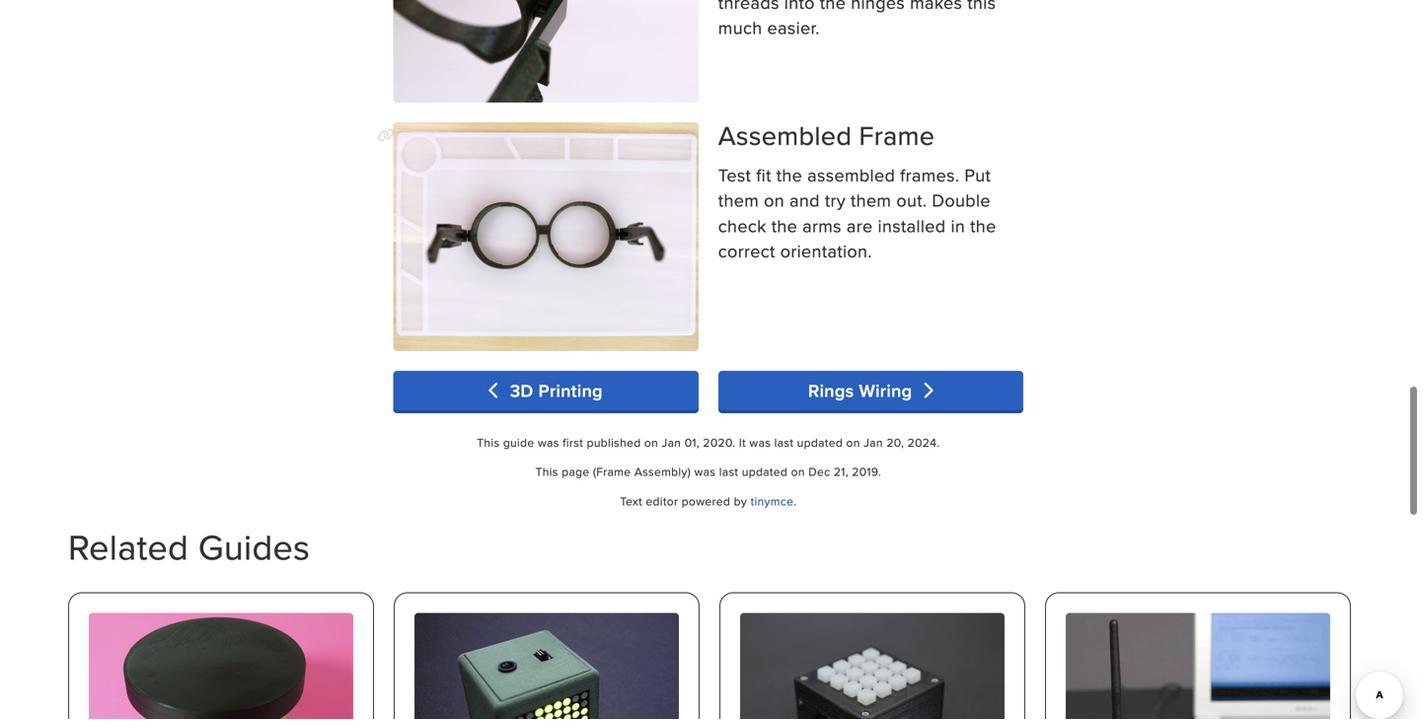 Task type: describe. For each thing, give the bounding box(es) containing it.
(frame
[[593, 464, 631, 480]]

2024.
[[908, 434, 940, 451]]

link image
[[378, 128, 395, 142]]

it
[[739, 434, 746, 451]]

2 them from the left
[[851, 188, 892, 213]]

on up "21,"
[[847, 434, 861, 451]]

rings
[[808, 378, 854, 404]]

text editor powered by tinymce .
[[620, 493, 797, 510]]

assembled
[[718, 116, 852, 154]]

correct
[[718, 238, 776, 264]]

3d
[[510, 378, 534, 404]]

2 horizontal spatial was
[[750, 434, 771, 451]]

this guide was first published on jan 01, 2020. it was last updated on jan 20, 2024.
[[477, 434, 940, 451]]

this page (frame assembly) was last updated on dec 21, 2019.
[[536, 464, 882, 480]]

3d printing link
[[393, 371, 699, 411]]

1 horizontal spatial updated
[[797, 434, 843, 451]]

3d printing
[[505, 378, 603, 404]]

powered
[[682, 493, 731, 510]]

page
[[562, 464, 590, 480]]

21,
[[834, 464, 849, 480]]

0 horizontal spatial last
[[719, 464, 739, 480]]

dec
[[809, 464, 831, 480]]

published
[[587, 434, 641, 451]]

2019.
[[852, 464, 882, 480]]

frames.
[[900, 162, 960, 187]]

double
[[932, 188, 991, 213]]

.
[[794, 493, 797, 510]]

the right fit
[[777, 162, 803, 187]]

in
[[951, 213, 966, 238]]

tinymce
[[751, 493, 794, 510]]

0 horizontal spatial updated
[[742, 464, 788, 480]]

frame
[[859, 116, 935, 154]]

led_pixels_frame arms up.jpg image
[[393, 122, 699, 351]]

01,
[[685, 434, 700, 451]]

out.
[[897, 188, 927, 213]]

portable trellis sound board image
[[740, 613, 1005, 720]]

20,
[[887, 434, 904, 451]]

try
[[825, 188, 846, 213]]

assembly)
[[635, 464, 691, 480]]

related
[[68, 522, 189, 573]]



Task type: locate. For each thing, give the bounding box(es) containing it.
them
[[718, 188, 759, 213], [851, 188, 892, 213]]

0 vertical spatial this
[[477, 434, 500, 451]]

fit
[[756, 162, 772, 187]]

0 horizontal spatial was
[[538, 434, 559, 451]]

1 horizontal spatial them
[[851, 188, 892, 213]]

0 horizontal spatial this
[[477, 434, 500, 451]]

printing
[[539, 378, 603, 404]]

first
[[563, 434, 584, 451]]

1 vertical spatial updated
[[742, 464, 788, 480]]

last down 2020.
[[719, 464, 739, 480]]

this left guide
[[477, 434, 500, 451]]

last right it
[[775, 434, 794, 451]]

1 jan from the left
[[662, 434, 681, 451]]

on down fit
[[764, 188, 785, 213]]

orientation.
[[781, 238, 872, 264]]

page content region
[[378, 0, 1024, 522], [378, 0, 1024, 351]]

1 horizontal spatial this
[[536, 464, 559, 480]]

jan left 20, at right
[[864, 434, 883, 451]]

2 jan from the left
[[864, 434, 883, 451]]

2020.
[[703, 434, 736, 451]]

arms
[[803, 213, 842, 238]]

and
[[790, 188, 820, 213]]

1 vertical spatial last
[[719, 464, 739, 480]]

chevron left image
[[489, 382, 505, 400]]

last
[[775, 434, 794, 451], [719, 464, 739, 480]]

1 horizontal spatial jan
[[864, 434, 883, 451]]

was right it
[[750, 434, 771, 451]]

updated up dec
[[797, 434, 843, 451]]

related guides
[[68, 522, 310, 573]]

1 them from the left
[[718, 188, 759, 213]]

text
[[620, 493, 643, 510]]

wiring
[[859, 378, 913, 404]]

them up are
[[851, 188, 892, 213]]

installed
[[878, 213, 946, 238]]

rings wiring link
[[718, 371, 1024, 411]]

0 vertical spatial last
[[775, 434, 794, 451]]

was up powered
[[694, 464, 716, 480]]

on
[[764, 188, 785, 213], [645, 434, 659, 451], [847, 434, 861, 451], [791, 464, 805, 480]]

the
[[777, 162, 803, 187], [772, 213, 798, 238], [971, 213, 997, 238]]

by
[[734, 493, 747, 510]]

motorized turntable image
[[89, 613, 353, 720]]

this for this guide was first published on jan 01, 2020. it was last updated on jan 20, 2024.
[[477, 434, 500, 451]]

this
[[477, 434, 500, 451], [536, 464, 559, 480]]

updated
[[797, 434, 843, 451], [742, 464, 788, 480]]

jan
[[662, 434, 681, 451], [864, 434, 883, 451]]

led_pixels_frame screw installed.jpg image
[[393, 0, 699, 103]]

editor
[[646, 493, 678, 510]]

them up 'check'
[[718, 188, 759, 213]]

the down and
[[772, 213, 798, 238]]

check
[[718, 213, 767, 238]]

guides
[[198, 522, 310, 573]]

the right 'in'
[[971, 213, 997, 238]]

was left first
[[538, 434, 559, 451]]

jan left 01,
[[662, 434, 681, 451]]

1 horizontal spatial was
[[694, 464, 716, 480]]

this left page
[[536, 464, 559, 480]]

0 vertical spatial updated
[[797, 434, 843, 451]]

are
[[847, 213, 873, 238]]

on left dec
[[791, 464, 805, 480]]

1 vertical spatial this
[[536, 464, 559, 480]]

on up assembly)
[[645, 434, 659, 451]]

tinymce link
[[751, 493, 794, 510]]

chevron right image
[[918, 382, 934, 400]]

assembled frame test fit the assembled frames. put them on and try them out. double check the arms are installed in the correct orientation.
[[718, 116, 997, 264]]

1 horizontal spatial last
[[775, 434, 794, 451]]

0 horizontal spatial them
[[718, 188, 759, 213]]

0 horizontal spatial jan
[[662, 434, 681, 451]]

was
[[538, 434, 559, 451], [750, 434, 771, 451], [694, 464, 716, 480]]

test
[[718, 162, 751, 187]]

updated up tinymce
[[742, 464, 788, 480]]

guide
[[503, 434, 535, 451]]

put
[[965, 162, 991, 187]]

rings wiring
[[808, 378, 918, 404]]

on inside assembled frame test fit the assembled frames. put them on and try them out. double check the arms are installed in the correct orientation.
[[764, 188, 785, 213]]

assembled
[[808, 162, 896, 187]]

this for this page (frame assembly) was last updated on dec 21, 2019.
[[536, 464, 559, 480]]



Task type: vqa. For each thing, say whether or not it's contained in the screenshot.
the bottom 'last'
yes



